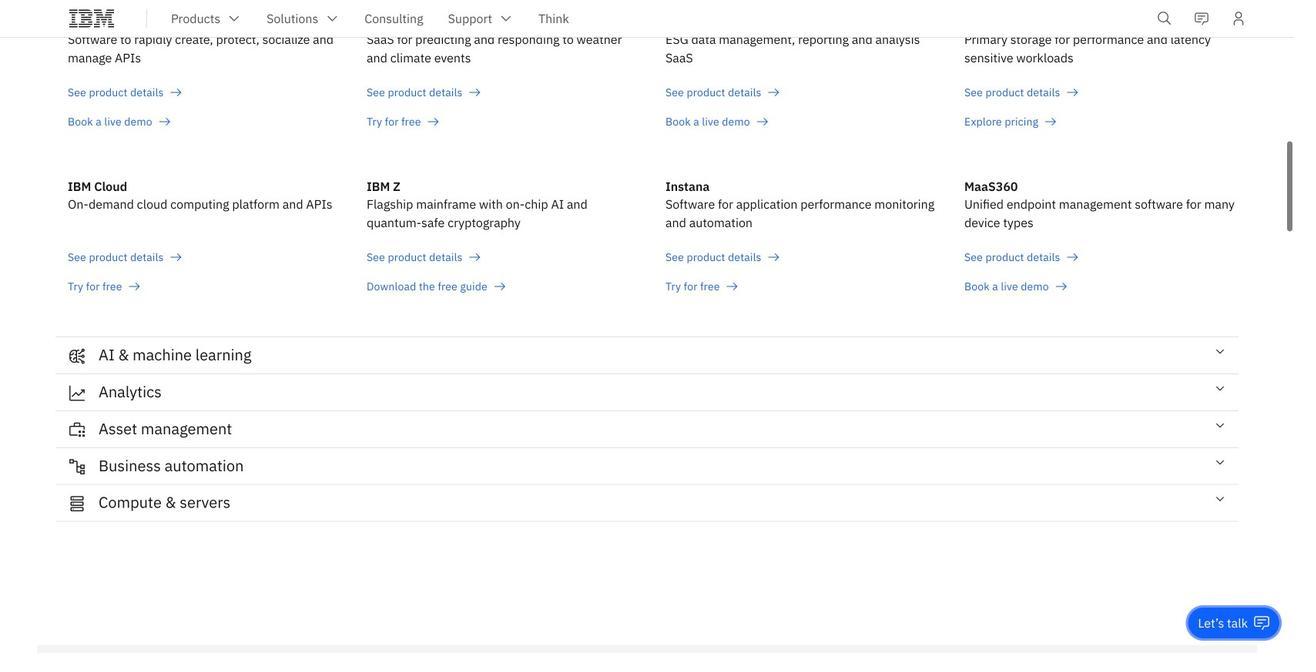 Task type: locate. For each thing, give the bounding box(es) containing it.
let's talk element
[[1198, 615, 1248, 632]]



